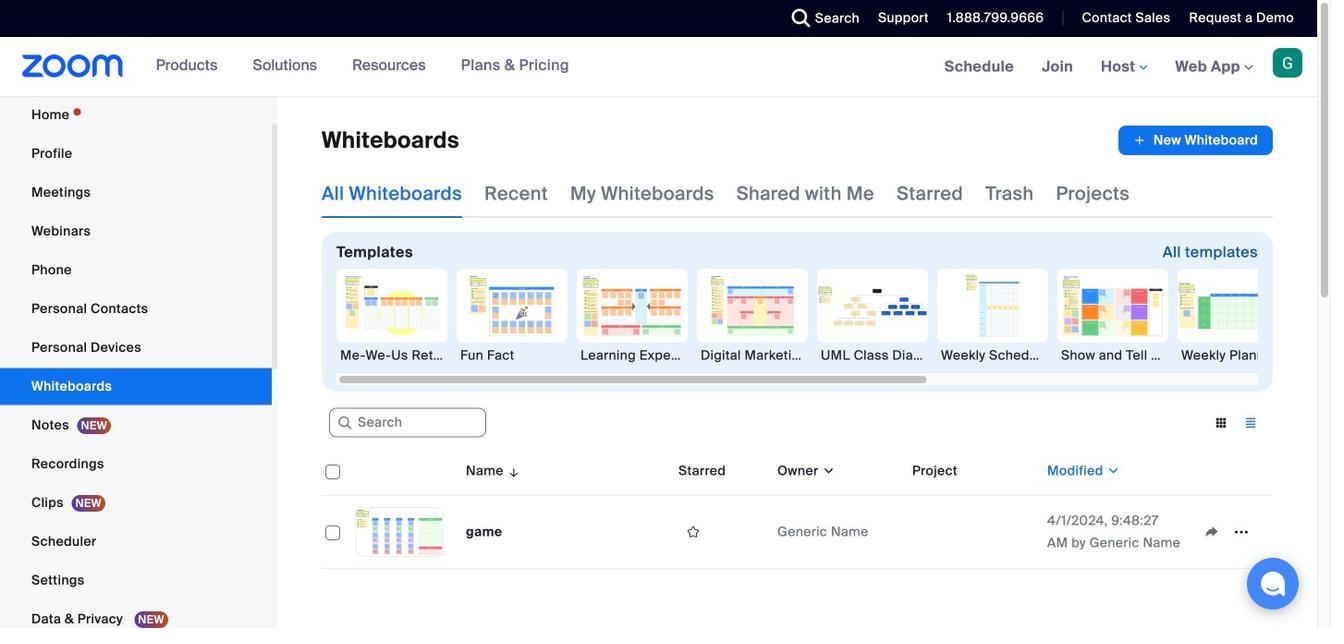 Task type: vqa. For each thing, say whether or not it's contained in the screenshot.
the Search 'text field'
yes



Task type: locate. For each thing, give the bounding box(es) containing it.
banner
[[0, 37, 1317, 98]]

cell
[[905, 496, 1040, 570]]

thumbnail of game image
[[356, 508, 443, 557]]

digital marketing canvas element
[[697, 347, 808, 365]]

list mode, selected image
[[1236, 415, 1266, 432]]

share image
[[1197, 524, 1227, 541]]

application
[[1119, 126, 1273, 155], [322, 447, 1287, 583], [1197, 519, 1266, 546]]

more options for game image
[[1227, 524, 1256, 541]]

profile picture image
[[1273, 48, 1303, 78]]

down image
[[1104, 462, 1121, 481]]

personal menu menu
[[0, 97, 272, 629]]

zoom logo image
[[22, 55, 124, 78]]

arrow down image
[[504, 460, 521, 483]]

game element
[[466, 524, 503, 541]]

show and tell with a twist element
[[1058, 347, 1169, 365]]

down image
[[819, 462, 836, 481]]

Search text field
[[329, 408, 486, 438]]



Task type: describe. For each thing, give the bounding box(es) containing it.
tabs of all whiteboard page tab list
[[322, 170, 1130, 218]]

click to star the whiteboard game image
[[679, 524, 708, 541]]

grid mode, not selected image
[[1207, 415, 1236, 432]]

fun fact element
[[457, 347, 568, 365]]

uml class diagram element
[[817, 347, 928, 365]]

learning experience canvas element
[[577, 347, 688, 365]]

meetings navigation
[[931, 37, 1317, 98]]

me-we-us retrospective element
[[337, 347, 447, 365]]

product information navigation
[[142, 37, 583, 96]]

add image
[[1133, 131, 1146, 150]]

weekly planner element
[[1178, 347, 1289, 365]]

open chat image
[[1260, 571, 1286, 597]]

weekly schedule element
[[937, 347, 1048, 365]]



